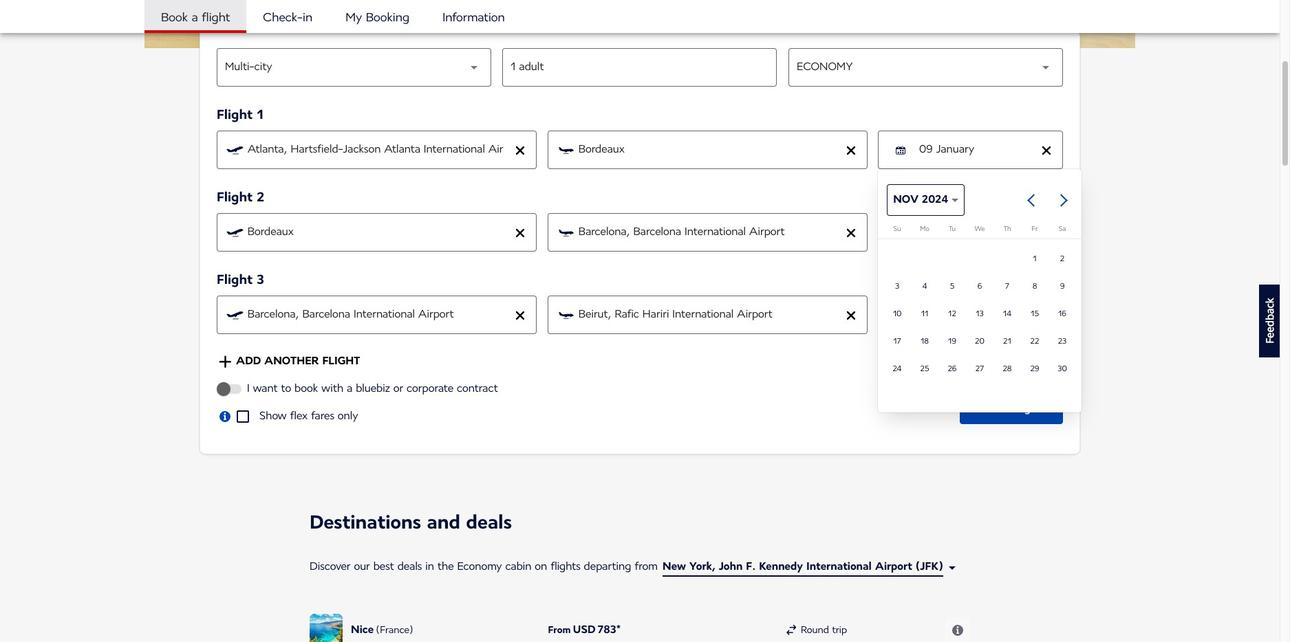Task type: locate. For each thing, give the bounding box(es) containing it.
1 departure date field from the top
[[919, 142, 1036, 158]]

nov 2024
[[893, 193, 948, 206]]

17
[[893, 337, 901, 346]]

5 row from the top
[[884, 355, 1076, 383]]

1 inside "button"
[[1033, 254, 1037, 263]]

1 horizontal spatial no color image
[[1050, 276, 1060, 286]]

22
[[1031, 337, 1039, 346]]

0 horizontal spatial 2
[[257, 190, 264, 206]]

we
[[975, 226, 985, 233]]

deals up discover our best deals in the economy cabin on flights departing from
[[466, 512, 512, 534]]

27 button
[[966, 355, 994, 383]]

departure date field up 2024
[[919, 142, 1036, 158]]

17 button
[[884, 328, 911, 355]]

clear dates image
[[1042, 311, 1052, 321]]

30
[[1058, 364, 1067, 373]]

0 vertical spatial in
[[303, 11, 313, 25]]

27
[[976, 364, 984, 373]]

view fare conditions for this deal to nice, france. image
[[952, 625, 963, 636]]

fr
[[1032, 226, 1038, 233]]

information
[[443, 11, 505, 25]]

2 vertical spatial flight
[[217, 273, 253, 288]]

0 horizontal spatial in
[[303, 11, 313, 25]]

clear selected origin image
[[515, 228, 525, 238], [515, 311, 525, 321]]

book a flight link
[[145, 0, 247, 33]]

1 clear selected origin image from the top
[[515, 228, 525, 238]]

book
[[161, 11, 188, 25]]

in left my
[[303, 11, 313, 25]]

cabin
[[505, 561, 532, 574]]

0 vertical spatial deals
[[466, 512, 512, 534]]

our
[[354, 561, 370, 574]]

want
[[253, 383, 278, 396]]

10 button
[[884, 300, 911, 328]]

a
[[192, 11, 198, 25], [347, 383, 353, 396]]

3 flight from the top
[[217, 273, 253, 288]]

Departure date field
[[919, 142, 1036, 158], [919, 224, 1036, 241], [919, 307, 1036, 323]]

3 row from the top
[[884, 300, 1076, 328]]

2 departure date field from the top
[[919, 224, 1036, 241]]

0 horizontal spatial 1
[[257, 107, 264, 123]]

1 row from the top
[[884, 245, 1076, 273]]

0 vertical spatial clear selected destination image
[[846, 146, 855, 156]]

16 button
[[1049, 300, 1076, 328]]

grid
[[884, 226, 1076, 383]]

1 vertical spatial departure date field
[[919, 224, 1036, 241]]

the
[[437, 561, 454, 574]]

1 vertical spatial a
[[347, 383, 353, 396]]

0 vertical spatial 1
[[257, 107, 264, 123]]

1 horizontal spatial 3
[[895, 282, 899, 291]]

on
[[535, 561, 547, 574]]

nice
[[351, 624, 374, 637]]

None search field
[[217, 48, 1063, 442]]

round
[[801, 625, 829, 636]]

clear selected destination image
[[846, 146, 855, 156], [846, 311, 855, 321]]

discover our best deals in the economy cabin on flights departing from
[[310, 561, 658, 574]]

3 departure date field from the top
[[919, 307, 1036, 323]]

24 button
[[884, 355, 911, 383]]

flights
[[551, 561, 581, 574]]

12 button
[[939, 300, 966, 328]]

1 horizontal spatial in
[[425, 561, 434, 574]]

2 clear selected destination image from the top
[[846, 311, 855, 321]]

deals right best
[[398, 561, 422, 574]]

round trip
[[801, 625, 847, 636]]

(france)
[[376, 625, 413, 636]]

3
[[257, 273, 264, 288], [895, 282, 899, 291]]

1 vertical spatial clear selected origin image
[[515, 311, 525, 321]]

2 row from the top
[[884, 273, 1076, 300]]

clear dates image
[[1042, 146, 1052, 156]]

14
[[1003, 309, 1012, 318]]

1 flight from the top
[[217, 107, 253, 123]]

28 button
[[994, 355, 1021, 383]]

18
[[921, 337, 929, 346]]

1 vertical spatial 1
[[1033, 254, 1037, 263]]

and
[[427, 512, 460, 534]]

book a flight
[[161, 11, 230, 25]]

21
[[1003, 337, 1012, 346]]

0 horizontal spatial a
[[192, 11, 198, 25]]

add another flight button
[[217, 354, 360, 370]]

book
[[295, 383, 318, 396]]

flight for flight 1
[[217, 107, 253, 123]]

a right the with
[[347, 383, 353, 396]]

1 vertical spatial 2
[[1060, 254, 1065, 263]]

row containing 24
[[884, 355, 1076, 383]]

tab list
[[200, 8, 1080, 32]]

1 vertical spatial in
[[425, 561, 434, 574]]

7 button
[[994, 273, 1021, 300]]

1 inside search box
[[257, 107, 264, 123]]

1 vertical spatial flight
[[217, 190, 253, 206]]

26
[[948, 364, 957, 373]]

nice (france)
[[351, 624, 413, 637]]

2 clear selected origin image from the top
[[515, 311, 525, 321]]

no color image left add
[[219, 356, 232, 369]]

7
[[1005, 282, 1010, 291]]

fares
[[311, 410, 334, 423]]

1 horizontal spatial 1
[[1033, 254, 1037, 263]]

my
[[346, 11, 362, 25]]

row
[[884, 245, 1076, 273], [884, 273, 1076, 300], [884, 300, 1076, 328], [884, 328, 1076, 355], [884, 355, 1076, 383]]

check-in
[[263, 11, 313, 25]]

departure date field down 2024
[[919, 224, 1036, 241]]

a right the book
[[192, 11, 198, 25]]

in left the in the bottom left of the page
[[425, 561, 434, 574]]

23 button
[[1049, 328, 1076, 355]]

from
[[548, 625, 571, 636]]

contract
[[457, 383, 498, 396]]

no color image
[[1050, 276, 1060, 286], [219, 356, 232, 369]]

1 vertical spatial clear selected destination image
[[846, 311, 855, 321]]

0 vertical spatial departure date field
[[919, 142, 1036, 158]]

show flex fares only
[[259, 410, 358, 423]]

navigation
[[145, 0, 1135, 33]]

no color image
[[787, 625, 797, 636]]

clear selected destination image for 1
[[846, 146, 855, 156]]

0 horizontal spatial no color image
[[219, 356, 232, 369]]

4 row from the top
[[884, 328, 1076, 355]]

23
[[1058, 337, 1067, 346]]

departure date field for flight 1
[[919, 142, 1036, 158]]

no color image left 9
[[1050, 276, 1060, 286]]

grid containing 1
[[884, 226, 1076, 383]]

th
[[1004, 226, 1011, 233]]

29
[[1030, 364, 1040, 373]]

check-
[[263, 11, 303, 25]]

1 clear selected destination image from the top
[[846, 146, 855, 156]]

13
[[976, 309, 984, 318]]

0 vertical spatial flight
[[217, 107, 253, 123]]

deals
[[466, 512, 512, 534], [398, 561, 422, 574]]

check-in link
[[247, 0, 329, 33]]

18 button
[[911, 328, 939, 355]]

clear selected destination image
[[846, 228, 855, 238]]

0 horizontal spatial deals
[[398, 561, 422, 574]]

1 horizontal spatial 2
[[1060, 254, 1065, 263]]

0 vertical spatial 2
[[257, 190, 264, 206]]

another
[[264, 355, 319, 368]]

destinations
[[310, 512, 421, 534]]

1 horizontal spatial deals
[[466, 512, 512, 534]]

24
[[893, 364, 902, 373]]

from
[[635, 561, 658, 574]]

departure date field for flight 3
[[919, 307, 1036, 323]]

1 vertical spatial no color image
[[219, 356, 232, 369]]

or
[[393, 383, 403, 396]]

0 vertical spatial a
[[192, 11, 198, 25]]

flight 2
[[217, 190, 264, 206]]

0 vertical spatial clear selected origin image
[[515, 228, 525, 238]]

flight 1
[[217, 107, 264, 123]]

0 vertical spatial no color image
[[1050, 276, 1060, 286]]

flight
[[217, 107, 253, 123], [217, 190, 253, 206], [217, 273, 253, 288]]

4
[[922, 282, 927, 291]]

6 button
[[966, 273, 994, 300]]

21 button
[[994, 328, 1021, 355]]

trip
[[832, 625, 847, 636]]

2 flight from the top
[[217, 190, 253, 206]]

departure date field up 20
[[919, 307, 1036, 323]]

2 vertical spatial departure date field
[[919, 307, 1036, 323]]

3 inside 'button'
[[895, 282, 899, 291]]



Task type: describe. For each thing, give the bounding box(es) containing it.
flight for flight 3
[[217, 273, 253, 288]]

5
[[950, 282, 955, 291]]

15
[[1031, 309, 1039, 318]]

information link
[[426, 0, 522, 33]]

navigation containing book a flight
[[145, 0, 1135, 33]]

1 horizontal spatial a
[[347, 383, 353, 396]]

row containing 17
[[884, 328, 1076, 355]]

best
[[373, 561, 394, 574]]

20 button
[[966, 328, 994, 355]]

9
[[1060, 282, 1065, 291]]

only
[[338, 410, 358, 423]]

26 button
[[939, 355, 966, 383]]

8 button
[[1021, 273, 1049, 300]]

30 button
[[1049, 355, 1076, 383]]

row containing 3
[[884, 273, 1076, 300]]

add
[[236, 355, 261, 368]]

25 button
[[911, 355, 939, 383]]

9 button
[[1049, 273, 1076, 300]]

booking
[[366, 11, 410, 25]]

su
[[894, 226, 901, 233]]

row containing 1
[[884, 245, 1076, 273]]

show
[[259, 410, 287, 423]]

add another flight
[[236, 355, 360, 368]]

19 button
[[939, 328, 966, 355]]

16
[[1058, 309, 1067, 318]]

Passengers field
[[511, 59, 769, 76]]

my booking link
[[329, 0, 426, 33]]

flight for flight 2
[[217, 190, 253, 206]]

2 button
[[1049, 245, 1076, 273]]

2 inside search box
[[257, 190, 264, 206]]

clear selected origin image
[[515, 146, 525, 156]]

i
[[247, 383, 250, 396]]

10
[[893, 309, 902, 318]]

departing
[[584, 561, 631, 574]]

my booking
[[346, 11, 410, 25]]

1 vertical spatial deals
[[398, 561, 422, 574]]

from usd 783*
[[548, 624, 621, 637]]

28
[[1003, 364, 1012, 373]]

15 button
[[1021, 300, 1049, 328]]

nov
[[893, 193, 919, 206]]

none search field containing flight 1
[[217, 48, 1063, 442]]

25
[[920, 364, 929, 373]]

economy
[[457, 561, 502, 574]]

i want to book with a bluebiz or corporate contract
[[247, 383, 498, 396]]

sa
[[1059, 226, 1066, 233]]

4 button
[[911, 273, 939, 300]]

destinations and deals
[[310, 512, 512, 534]]

flight
[[322, 355, 360, 368]]

discover
[[310, 561, 351, 574]]

8
[[1033, 282, 1037, 291]]

bluebiz
[[356, 383, 390, 396]]

departure date field for flight 2
[[919, 224, 1036, 241]]

tu
[[949, 226, 956, 233]]

22 button
[[1021, 328, 1049, 355]]

corporate
[[407, 383, 454, 396]]

clear selected origin image for flight 2
[[515, 228, 525, 238]]

14 button
[[994, 300, 1021, 328]]

3 button
[[884, 273, 911, 300]]

0 horizontal spatial 3
[[257, 273, 264, 288]]

with
[[321, 383, 343, 396]]

no color image inside add another flight button
[[219, 356, 232, 369]]

5 button
[[939, 273, 966, 300]]

clear selected origin image for flight 3
[[515, 311, 525, 321]]

11 button
[[911, 300, 939, 328]]

2024
[[922, 193, 948, 206]]

flex
[[290, 410, 308, 423]]

29 button
[[1021, 355, 1049, 383]]

clear selected destination image for 3
[[846, 311, 855, 321]]

6
[[978, 282, 982, 291]]

mo
[[920, 226, 930, 233]]

19
[[948, 337, 957, 346]]

13 button
[[966, 300, 994, 328]]

flight 3
[[217, 273, 264, 288]]

12
[[948, 309, 956, 318]]

2 inside button
[[1060, 254, 1065, 263]]

to
[[281, 383, 291, 396]]

11
[[921, 309, 929, 318]]

row containing 10
[[884, 300, 1076, 328]]



Task type: vqa. For each thing, say whether or not it's contained in the screenshot.


